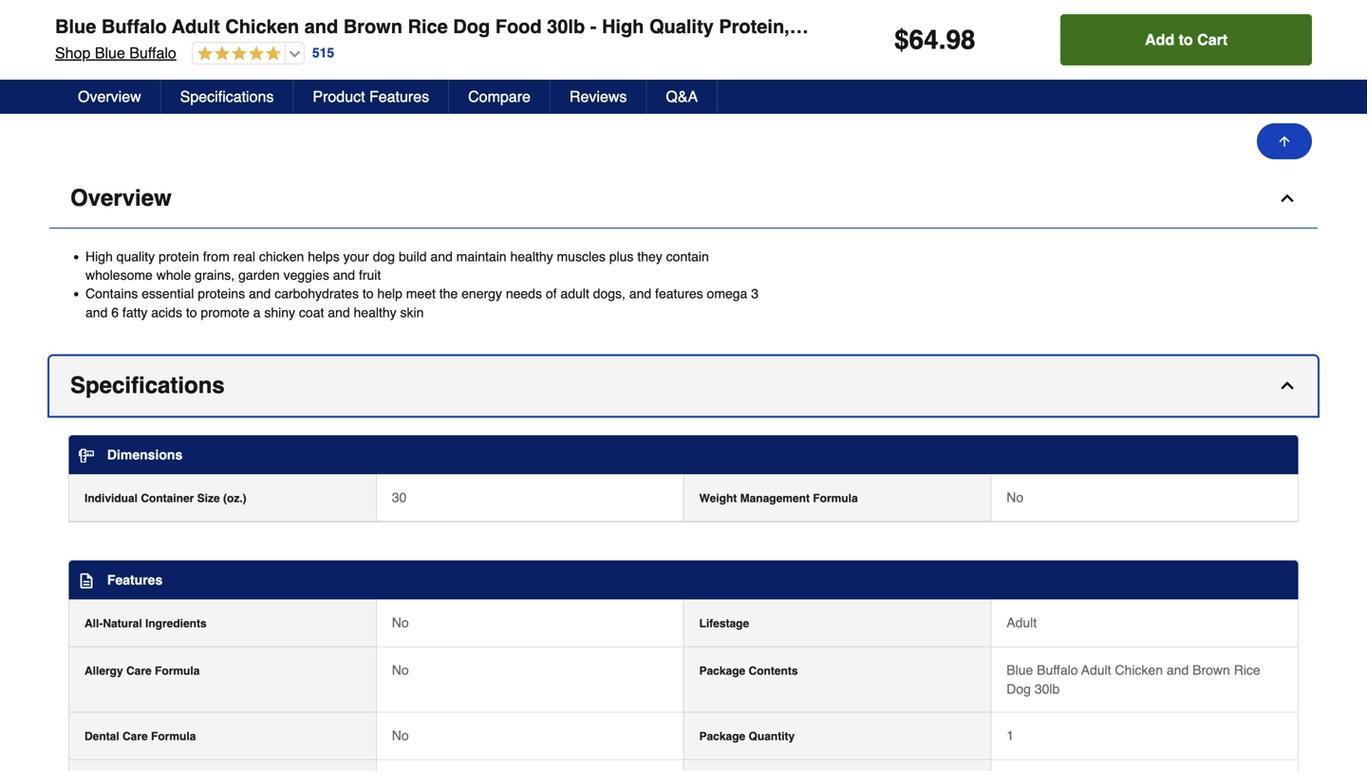 Task type: locate. For each thing, give the bounding box(es) containing it.
0 horizontal spatial acids
[[252, 63, 285, 79]]

-
[[590, 16, 597, 37], [295, 25, 299, 41]]

64 for .98
[[142, 73, 168, 101]]

specifications down 4.7 stars "image"
[[180, 88, 274, 105]]

red
[[690, 6, 713, 22]]

0 vertical spatial quality
[[649, 16, 714, 37]]

2 .98 from the left
[[431, 76, 445, 90]]

to down fruit
[[362, 286, 374, 302]]

1 vertical spatial grains,
[[306, 44, 349, 60]]

high
[[602, 16, 644, 37], [303, 25, 331, 41], [85, 249, 113, 264]]

1 horizontal spatial grains,
[[907, 16, 972, 37]]

dental care formula
[[84, 730, 196, 744]]

dog inside snacks for dog fruit flavor (16-oz
[[554, 6, 579, 22]]

high up the reviews
[[602, 16, 644, 37]]

3
[[1047, 16, 1058, 37], [185, 63, 192, 79], [751, 286, 759, 302]]

1 vertical spatial specifications
[[70, 372, 225, 399]]

dimensions
[[107, 447, 183, 463]]

river
[[716, 6, 746, 22]]

acids inside adult chicken and brown rice dog food 30lb - high quality protein, wholesome grains, omega 3 & 6 fatty acids for healthy skin & coat
[[252, 63, 285, 79]]

chevron up image for specifications
[[1278, 376, 1297, 395]]

1 horizontal spatial 6
[[208, 63, 215, 79]]

0 vertical spatial omega
[[977, 16, 1042, 37]]

15 list item
[[690, 0, 915, 127]]

lifestage
[[699, 617, 749, 631]]

0 horizontal spatial high
[[85, 249, 113, 264]]

chevron up image
[[1278, 189, 1297, 208], [1278, 376, 1297, 395]]

commodities
[[749, 6, 830, 22]]

dog up 4.7 stars "image"
[[205, 25, 230, 41]]

3 right omega
[[751, 286, 759, 302]]

.98 for 64
[[168, 76, 182, 90]]

1 horizontal spatial healthy
[[1235, 16, 1304, 37]]

healthy up "needs" at top
[[510, 249, 553, 264]]

1 horizontal spatial fatty
[[1098, 16, 1143, 37]]

1 horizontal spatial 3
[[751, 286, 759, 302]]

.98 down shop blue buffalo
[[168, 76, 182, 90]]

care right allergy
[[126, 665, 152, 678]]

to
[[1179, 31, 1193, 48], [362, 286, 374, 302], [186, 305, 197, 320]]

contain
[[666, 249, 709, 264]]

grains, right 'wild'
[[907, 16, 972, 37]]

q&a
[[666, 88, 698, 105]]

formula
[[813, 492, 858, 505], [155, 665, 200, 678], [151, 730, 196, 744]]

formula for blue buffalo adult chicken and brown rice dog 30lb
[[155, 665, 200, 678]]

to right add
[[1179, 31, 1193, 48]]

blue buffalo for 7
[[412, 6, 485, 22]]

fatty
[[1098, 16, 1143, 37], [218, 63, 249, 79]]

seed
[[716, 25, 746, 41]]

3 up the coat
[[185, 63, 192, 79]]

0 horizontal spatial fatty
[[218, 63, 249, 79]]

your
[[343, 249, 369, 264]]

1 vertical spatial formula
[[155, 665, 200, 678]]

$ down flavor
[[412, 76, 419, 90]]

2 horizontal spatial .98
[[717, 76, 732, 90]]

and
[[298, 6, 322, 22], [304, 16, 338, 37], [430, 249, 453, 264], [333, 268, 355, 283], [249, 286, 271, 302], [629, 286, 651, 302], [85, 305, 108, 320], [328, 305, 350, 320], [1167, 663, 1189, 678]]

blue buffalo inside the 7 list item
[[412, 6, 485, 22]]

0 horizontal spatial 6
[[111, 305, 119, 320]]

515
[[312, 45, 334, 60]]

package down lifestage
[[699, 665, 745, 678]]

.98 inside "$ 64 .98"
[[168, 76, 182, 90]]

features right product
[[369, 88, 429, 105]]

0 vertical spatial to
[[1179, 31, 1193, 48]]

0 vertical spatial specifications
[[180, 88, 274, 105]]

healthy
[[1235, 16, 1304, 37], [308, 63, 355, 79]]

- inside adult chicken and brown rice dog food 30lb - high quality protein, wholesome grains, omega 3 & 6 fatty acids for healthy skin & coat
[[295, 25, 299, 41]]

buffalo
[[164, 6, 208, 22], [441, 6, 485, 22], [101, 16, 167, 37], [129, 44, 176, 62], [1037, 663, 1078, 678]]

formula right management
[[813, 492, 858, 505]]

skin
[[400, 305, 424, 320]]

30lb inside adult chicken and brown rice dog food 30lb - high quality protein, wholesome grains, omega 3 & 6 fatty acids for healthy skin & coat
[[266, 25, 292, 41]]

1 vertical spatial skin
[[135, 82, 160, 98]]

q&a button
[[647, 80, 718, 114]]

quality left seed
[[649, 16, 714, 37]]

chevron up image inside overview button
[[1278, 189, 1297, 208]]

30
[[392, 490, 407, 505]]

1 horizontal spatial brown
[[343, 16, 402, 37]]

3 right 98 at the right top of page
[[1047, 16, 1058, 37]]

package left quantity
[[699, 730, 745, 744]]

0 horizontal spatial grains,
[[306, 44, 349, 60]]

rice inside adult chicken and brown rice dog food 30lb - high quality protein, wholesome grains, omega 3 & 6 fatty acids for healthy skin & coat
[[176, 25, 202, 41]]

0 vertical spatial healthy
[[1235, 16, 1304, 37]]

features up all-natural ingredients in the left of the page
[[107, 573, 163, 588]]

0 vertical spatial wholesome
[[795, 16, 901, 37]]

64 left 98 at the right top of page
[[909, 25, 939, 55]]

care right dental
[[122, 730, 148, 744]]

healthy inside adult chicken and brown rice dog food 30lb - high quality protein, wholesome grains, omega 3 & 6 fatty acids for healthy skin & coat
[[308, 63, 355, 79]]

healthy
[[510, 249, 553, 264], [354, 305, 396, 320]]

to right the acids
[[186, 305, 197, 320]]

from
[[203, 249, 229, 264]]

formula down ingredients
[[155, 665, 200, 678]]

size
[[197, 492, 220, 505]]

1 vertical spatial 64
[[142, 73, 168, 101]]

0 horizontal spatial quality
[[135, 44, 179, 60]]

1 horizontal spatial skin
[[1309, 16, 1349, 37]]

maintain
[[456, 249, 507, 264]]

.98 inside $ 15 .98
[[717, 76, 732, 90]]

0 vertical spatial acids
[[1148, 16, 1199, 37]]

fatty left add
[[1098, 16, 1143, 37]]

needs
[[506, 286, 542, 302]]

2 horizontal spatial brown
[[1193, 663, 1230, 678]]

brown inside blue buffalo adult chicken and brown rice dog 30lb
[[1193, 663, 1230, 678]]

6
[[1082, 16, 1092, 37], [208, 63, 215, 79], [111, 305, 119, 320]]

food up 4.7 stars "image"
[[233, 25, 263, 41]]

formula for 1
[[151, 730, 196, 744]]

1 chevron up image from the top
[[1278, 189, 1297, 208]]

quality
[[649, 16, 714, 37], [135, 44, 179, 60]]

specifications button down features
[[49, 356, 1318, 416]]

1 vertical spatial healthy
[[354, 305, 396, 320]]

$ inside $ 7 .98
[[412, 76, 419, 90]]

6 right "$ 64 .98"
[[208, 63, 215, 79]]

$ down shop blue buffalo
[[135, 76, 142, 90]]

1 horizontal spatial for
[[534, 6, 551, 22]]

buffalo inside blue buffalo adult chicken and brown rice dog 30lb
[[1037, 663, 1078, 678]]

blue up flavor
[[412, 6, 438, 22]]

healthy down help
[[354, 305, 396, 320]]

6 down contains
[[111, 305, 119, 320]]

reviews
[[570, 88, 627, 105]]

product features button
[[294, 80, 449, 114]]

1 horizontal spatial .98
[[431, 76, 445, 90]]

package for 1
[[699, 730, 745, 744]]

adult
[[211, 6, 243, 22], [172, 16, 220, 37], [1007, 616, 1037, 631], [1081, 663, 1111, 678]]

2 vertical spatial 6
[[111, 305, 119, 320]]

fatty inside adult chicken and brown rice dog food 30lb - high quality protein, wholesome grains, omega 3 & 6 fatty acids for healthy skin & coat
[[218, 63, 249, 79]]

rice
[[408, 16, 448, 37], [176, 25, 202, 41], [1234, 663, 1260, 678]]

chevron up image for overview
[[1278, 189, 1297, 208]]

buffalo inside 64 list item
[[164, 6, 208, 22]]

1 horizontal spatial healthy
[[510, 249, 553, 264]]

add to cart button
[[1061, 14, 1312, 66]]

grains, up product
[[306, 44, 349, 60]]

7 list item
[[412, 0, 637, 127]]

64 left the coat
[[142, 73, 168, 101]]

overview for top overview button
[[78, 88, 141, 105]]

0 horizontal spatial protein,
[[182, 44, 228, 60]]

0 vertical spatial overview button
[[59, 80, 161, 114]]

64 for .
[[909, 25, 939, 55]]

2 horizontal spatial 3
[[1047, 16, 1058, 37]]

1 horizontal spatial high
[[303, 25, 331, 41]]

dog
[[554, 6, 579, 22], [453, 16, 490, 37], [205, 25, 230, 41], [1007, 682, 1031, 697]]

helps
[[308, 249, 340, 264]]

1 vertical spatial 3
[[185, 63, 192, 79]]

and inside blue buffalo adult chicken and brown rice dog 30lb
[[1167, 663, 1189, 678]]

for right add
[[1205, 16, 1230, 37]]

0 horizontal spatial wholesome
[[231, 44, 303, 60]]

for right 4.7 stars "image"
[[288, 63, 305, 79]]

1 horizontal spatial wholesome
[[795, 16, 901, 37]]

promote
[[201, 305, 249, 320]]

0 horizontal spatial -
[[295, 25, 299, 41]]

0 horizontal spatial brown
[[135, 25, 173, 41]]

omega inside adult chicken and brown rice dog food 30lb - high quality protein, wholesome grains, omega 3 & 6 fatty acids for healthy skin & coat
[[135, 63, 182, 79]]

dental
[[84, 730, 119, 744]]

6 inside high quality protein from real chicken helps your dog build and maintain healthy muscles plus they contain wholesome whole grains, garden veggies and fruit contains essential proteins and carbohydrates to help meet the energy needs of adult dogs, and features omega 3 and 6 fatty acids to promote a shiny coat and healthy skin
[[111, 305, 119, 320]]

allergy care formula
[[84, 665, 200, 678]]

0 horizontal spatial .98
[[168, 76, 182, 90]]

dog left fruit
[[554, 6, 579, 22]]

1 horizontal spatial 64
[[909, 25, 939, 55]]

1 vertical spatial quality
[[135, 44, 179, 60]]

blue buffalo up shop blue buffalo
[[135, 6, 208, 22]]

blue buffalo inside 64 list item
[[135, 6, 208, 22]]

no for adult
[[392, 616, 409, 631]]

6 left add
[[1082, 16, 1092, 37]]

20-lb wild bird seed
[[690, 6, 893, 41]]

2 vertical spatial formula
[[151, 730, 196, 744]]

healthy right the "cart"
[[1235, 16, 1304, 37]]

1 vertical spatial package
[[699, 730, 745, 744]]

15
[[696, 73, 717, 101]]

1 package from the top
[[699, 665, 745, 678]]

$ down bird
[[690, 76, 696, 90]]

dog right flavor
[[453, 16, 490, 37]]

grains, inside adult chicken and brown rice dog food 30lb - high quality protein, wholesome grains, omega 3 & 6 fatty acids for healthy skin & coat
[[306, 44, 349, 60]]

food
[[495, 16, 542, 37], [233, 25, 263, 41]]

skin inside adult chicken and brown rice dog food 30lb - high quality protein, wholesome grains, omega 3 & 6 fatty acids for healthy skin & coat
[[135, 82, 160, 98]]

1 horizontal spatial protein,
[[719, 16, 790, 37]]

and inside adult chicken and brown rice dog food 30lb - high quality protein, wholesome grains, omega 3 & 6 fatty acids for healthy skin & coat
[[298, 6, 322, 22]]

omega
[[977, 16, 1042, 37], [135, 63, 182, 79]]

specifications up dimensions
[[70, 372, 225, 399]]

high up wholesome
[[85, 249, 113, 264]]

2 blue buffalo from the left
[[412, 6, 485, 22]]

0 horizontal spatial for
[[288, 63, 305, 79]]

0 vertical spatial overview
[[78, 88, 141, 105]]

fruit
[[582, 6, 608, 22]]

&
[[1063, 16, 1077, 37], [1354, 16, 1367, 37], [195, 63, 205, 79], [163, 82, 173, 98]]

3 inside adult chicken and brown rice dog food 30lb - high quality protein, wholesome grains, omega 3 & 6 fatty acids for healthy skin & coat
[[185, 63, 192, 79]]

rice inside blue buffalo adult chicken and brown rice dog 30lb
[[1234, 663, 1260, 678]]

blue up shop blue buffalo
[[135, 6, 161, 22]]

1 vertical spatial fatty
[[218, 63, 249, 79]]

0 vertical spatial 6
[[1082, 16, 1092, 37]]

formula right dental
[[151, 730, 196, 744]]

no
[[1007, 490, 1024, 505], [392, 616, 409, 631], [392, 663, 409, 678], [392, 728, 409, 744]]

for
[[534, 6, 551, 22], [1205, 16, 1230, 37], [288, 63, 305, 79]]

$ inside $ 15 .98
[[690, 76, 696, 90]]

overview up quality
[[70, 185, 172, 211]]

0 horizontal spatial to
[[186, 305, 197, 320]]

0 vertical spatial healthy
[[510, 249, 553, 264]]

0 vertical spatial care
[[126, 665, 152, 678]]

overview down shop blue buffalo
[[78, 88, 141, 105]]

1 vertical spatial omega
[[135, 63, 182, 79]]

for right snacks
[[534, 6, 551, 22]]

oz
[[472, 25, 487, 41]]

healthy down 515
[[308, 63, 355, 79]]

.98 inside $ 7 .98
[[431, 76, 445, 90]]

product
[[313, 88, 365, 105]]

1 vertical spatial overview
[[70, 185, 172, 211]]

2 horizontal spatial for
[[1205, 16, 1230, 37]]

omega right 98 at the right top of page
[[977, 16, 1042, 37]]

chicken inside adult chicken and brown rice dog food 30lb - high quality protein, wholesome grains, omega 3 & 6 fatty acids for healthy skin & coat
[[246, 6, 295, 22]]

1 horizontal spatial features
[[369, 88, 429, 105]]

individual
[[84, 492, 138, 505]]

lb
[[852, 6, 863, 22]]

overview button up contain
[[49, 169, 1318, 229]]

protein, inside adult chicken and brown rice dog food 30lb - high quality protein, wholesome grains, omega 3 & 6 fatty acids for healthy skin & coat
[[182, 44, 228, 60]]

1 vertical spatial care
[[122, 730, 148, 744]]

0 horizontal spatial omega
[[135, 63, 182, 79]]

they
[[637, 249, 662, 264]]

$ left .
[[894, 25, 909, 55]]

carbohydrates
[[275, 286, 359, 302]]

fatty right "$ 64 .98"
[[218, 63, 249, 79]]

.98 down flavor
[[431, 76, 445, 90]]

0 vertical spatial features
[[369, 88, 429, 105]]

quality up "$ 64 .98"
[[135, 44, 179, 60]]

chicken
[[259, 249, 304, 264]]

specifications button down 4.7 stars "image"
[[161, 80, 294, 114]]

2 package from the top
[[699, 730, 745, 744]]

1 vertical spatial wholesome
[[231, 44, 303, 60]]

1 vertical spatial chevron up image
[[1278, 376, 1297, 395]]

for inside snacks for dog fruit flavor (16-oz
[[534, 6, 551, 22]]

64 list item
[[135, 0, 360, 127]]

1 horizontal spatial blue buffalo
[[412, 6, 485, 22]]

1 horizontal spatial rice
[[408, 16, 448, 37]]

1 vertical spatial 6
[[208, 63, 215, 79]]

$ for $ 15 .98
[[690, 76, 696, 90]]

.98 for 7
[[431, 76, 445, 90]]

1 vertical spatial healthy
[[308, 63, 355, 79]]

food right oz
[[495, 16, 542, 37]]

dog up 1
[[1007, 682, 1031, 697]]

$ for $ 64 . 98
[[894, 25, 909, 55]]

2 horizontal spatial to
[[1179, 31, 1193, 48]]

64 inside list item
[[142, 73, 168, 101]]

$ inside "$ 64 .98"
[[135, 76, 142, 90]]

1 blue buffalo from the left
[[135, 6, 208, 22]]

1 .98 from the left
[[168, 76, 182, 90]]

4.7 stars image
[[193, 46, 281, 63]]

chicken for blue buffalo  adult chicken and brown rice dog food 30lb - high quality protein, wholesome grains, omega 3 & 6 fatty acids for healthy skin &
[[225, 16, 299, 37]]

1 vertical spatial acids
[[252, 63, 285, 79]]

0 horizontal spatial food
[[233, 25, 263, 41]]

0 vertical spatial formula
[[813, 492, 858, 505]]

specifications
[[180, 88, 274, 105], [70, 372, 225, 399]]

2 chevron up image from the top
[[1278, 376, 1297, 395]]

quality inside adult chicken and brown rice dog food 30lb - high quality protein, wholesome grains, omega 3 & 6 fatty acids for healthy skin & coat
[[135, 44, 179, 60]]

skin
[[1309, 16, 1349, 37], [135, 82, 160, 98]]

no for blue buffalo adult chicken and brown rice dog 30lb
[[392, 663, 409, 678]]

weight management formula
[[699, 492, 858, 505]]

0 horizontal spatial 64
[[142, 73, 168, 101]]

0 vertical spatial grains,
[[907, 16, 972, 37]]

blue up 1
[[1007, 663, 1033, 678]]

64
[[909, 25, 939, 55], [142, 73, 168, 101]]

3 .98 from the left
[[717, 76, 732, 90]]

blue buffalo up (16-
[[412, 6, 485, 22]]

2 horizontal spatial rice
[[1234, 663, 1260, 678]]

features
[[369, 88, 429, 105], [107, 573, 163, 588]]

overview button down shop blue buffalo
[[59, 80, 161, 114]]

0 horizontal spatial healthy
[[354, 305, 396, 320]]

real
[[233, 249, 255, 264]]

chicken inside blue buffalo adult chicken and brown rice dog 30lb
[[1115, 663, 1163, 678]]

.98
[[168, 76, 182, 90], [431, 76, 445, 90], [717, 76, 732, 90]]

of
[[546, 286, 557, 302]]

quality
[[116, 249, 155, 264]]

omega up the coat
[[135, 63, 182, 79]]

omega
[[707, 286, 747, 302]]

7
[[419, 73, 431, 101]]

high up 515
[[303, 25, 331, 41]]

1 vertical spatial protein,
[[182, 44, 228, 60]]

0 horizontal spatial healthy
[[308, 63, 355, 79]]

0 horizontal spatial 30lb
[[266, 25, 292, 41]]

1 horizontal spatial food
[[495, 16, 542, 37]]

0 vertical spatial 64
[[909, 25, 939, 55]]

.
[[939, 25, 946, 55]]

protein
[[159, 249, 199, 264]]

0 vertical spatial chevron up image
[[1278, 189, 1297, 208]]

1 horizontal spatial 30lb
[[547, 16, 585, 37]]

whole
[[156, 268, 191, 283]]

.98 right q&a
[[717, 76, 732, 90]]

0 horizontal spatial blue buffalo
[[135, 6, 208, 22]]

1 vertical spatial features
[[107, 573, 163, 588]]



Task type: describe. For each thing, give the bounding box(es) containing it.
adult inside blue buffalo adult chicken and brown rice dog 30lb
[[1081, 663, 1111, 678]]

2 vertical spatial to
[[186, 305, 197, 320]]

20-
[[833, 6, 852, 22]]

dog inside adult chicken and brown rice dog food 30lb - high quality protein, wholesome grains, omega 3 & 6 fatty acids for healthy skin & coat
[[205, 25, 230, 41]]

1 vertical spatial specifications button
[[49, 356, 1318, 416]]

weight
[[699, 492, 737, 505]]

shiny
[[264, 305, 295, 320]]

flavor
[[412, 25, 449, 41]]

blue inside 64 list item
[[135, 6, 161, 22]]

natural
[[103, 617, 142, 631]]

30lb inside blue buffalo adult chicken and brown rice dog 30lb
[[1035, 682, 1060, 697]]

$ for $ 7 .98
[[412, 76, 419, 90]]

wild
[[866, 6, 893, 22]]

1 horizontal spatial acids
[[1148, 16, 1199, 37]]

.98 for 15
[[717, 76, 732, 90]]

rice for food
[[408, 16, 448, 37]]

1 horizontal spatial omega
[[977, 16, 1042, 37]]

1
[[1007, 728, 1014, 744]]

wholesome inside adult chicken and brown rice dog food 30lb - high quality protein, wholesome grains, omega 3 & 6 fatty acids for healthy skin & coat
[[231, 44, 303, 60]]

contains
[[85, 286, 138, 302]]

features
[[655, 286, 703, 302]]

dogs,
[[593, 286, 626, 302]]

shop
[[55, 44, 91, 62]]

for inside adult chicken and brown rice dog food 30lb - high quality protein, wholesome grains, omega 3 & 6 fatty acids for healthy skin & coat
[[288, 63, 305, 79]]

blue inside the 7 list item
[[412, 6, 438, 22]]

0 vertical spatial protein,
[[719, 16, 790, 37]]

$ 7 .98
[[412, 73, 445, 101]]

care for 1
[[122, 730, 148, 744]]

1 horizontal spatial quality
[[649, 16, 714, 37]]

essential
[[142, 286, 194, 302]]

product features
[[313, 88, 429, 105]]

0 vertical spatial 3
[[1047, 16, 1058, 37]]

plus
[[609, 249, 634, 264]]

package contents
[[699, 665, 798, 678]]

arrow up image
[[1277, 134, 1292, 149]]

0 vertical spatial specifications button
[[161, 80, 294, 114]]

brown for 30lb
[[1193, 663, 1230, 678]]

buffalo inside the 7 list item
[[441, 6, 485, 22]]

blue buffalo  adult chicken and brown rice dog food 30lb - high quality protein, wholesome grains, omega 3 & 6 fatty acids for healthy skin &
[[55, 16, 1367, 37]]

care for blue buffalo adult chicken and brown rice dog 30lb
[[126, 665, 152, 678]]

1 horizontal spatial to
[[362, 286, 374, 302]]

dog
[[373, 249, 395, 264]]

notes image
[[79, 574, 94, 589]]

allergy
[[84, 665, 123, 678]]

all-natural ingredients
[[84, 617, 207, 631]]

6 inside adult chicken and brown rice dog food 30lb - high quality protein, wholesome grains, omega 3 & 6 fatty acids for healthy skin & coat
[[208, 63, 215, 79]]

build
[[399, 249, 427, 264]]

add
[[1145, 31, 1174, 48]]

muscles
[[557, 249, 606, 264]]

reviews button
[[551, 80, 647, 114]]

high inside adult chicken and brown rice dog food 30lb - high quality protein, wholesome grains, omega 3 & 6 fatty acids for healthy skin & coat
[[303, 25, 331, 41]]

$ for $ 64 .98
[[135, 76, 142, 90]]

coat
[[176, 82, 206, 98]]

high inside high quality protein from real chicken helps your dog build and maintain healthy muscles plus they contain wholesome whole grains, garden veggies and fruit contains essential proteins and carbohydrates to help meet the energy needs of adult dogs, and features omega 3 and 6 fatty acids to promote a shiny coat and healthy skin
[[85, 249, 113, 264]]

no for 1
[[392, 728, 409, 744]]

features inside button
[[369, 88, 429, 105]]

compare button
[[449, 80, 551, 114]]

brown inside adult chicken and brown rice dog food 30lb - high quality protein, wholesome grains, omega 3 & 6 fatty acids for healthy skin & coat
[[135, 25, 173, 41]]

food inside adult chicken and brown rice dog food 30lb - high quality protein, wholesome grains, omega 3 & 6 fatty acids for healthy skin & coat
[[233, 25, 263, 41]]

acids
[[151, 305, 182, 320]]

blue right the shop
[[95, 44, 125, 62]]

to inside button
[[1179, 31, 1193, 48]]

blue buffalo for 64
[[135, 6, 208, 22]]

individual container size (oz.)
[[84, 492, 247, 505]]

proteins
[[198, 286, 245, 302]]

brown for food
[[343, 16, 402, 37]]

quantity
[[749, 730, 795, 744]]

3 inside high quality protein from real chicken helps your dog build and maintain healthy muscles plus they contain wholesome whole grains, garden veggies and fruit contains essential proteins and carbohydrates to help meet the energy needs of adult dogs, and features omega 3 and 6 fatty acids to promote a shiny coat and healthy skin
[[751, 286, 759, 302]]

red river commodities
[[690, 6, 830, 22]]

98
[[946, 25, 976, 55]]

management
[[740, 492, 810, 505]]

add to cart
[[1145, 31, 1228, 48]]

2 horizontal spatial high
[[602, 16, 644, 37]]

2 horizontal spatial 6
[[1082, 16, 1092, 37]]

1 vertical spatial overview button
[[49, 169, 1318, 229]]

0 vertical spatial fatty
[[1098, 16, 1143, 37]]

blue up the shop
[[55, 16, 96, 37]]

package quantity
[[699, 730, 795, 744]]

chicken for blue buffalo adult chicken and brown rice dog 30lb
[[1115, 663, 1163, 678]]

$ 64 . 98
[[894, 25, 976, 55]]

ingredients
[[145, 617, 207, 631]]

snacks
[[488, 6, 531, 22]]

$ 64 .98
[[135, 73, 182, 101]]

adult inside adult chicken and brown rice dog food 30lb - high quality protein, wholesome grains, omega 3 & 6 fatty acids for healthy skin & coat
[[211, 6, 243, 22]]

package for blue buffalo adult chicken and brown rice dog 30lb
[[699, 665, 745, 678]]

a
[[253, 305, 261, 320]]

meet
[[406, 286, 436, 302]]

0 horizontal spatial features
[[107, 573, 163, 588]]

cart
[[1197, 31, 1228, 48]]

grains,
[[195, 268, 235, 283]]

compare
[[468, 88, 531, 105]]

$ 15 .98
[[690, 73, 732, 101]]

adult chicken and brown rice dog food 30lb - high quality protein, wholesome grains, omega 3 & 6 fatty acids for healthy skin & coat
[[135, 6, 355, 98]]

fruit
[[359, 268, 381, 283]]

veggies
[[283, 268, 329, 283]]

specifications for 'specifications' button to the top
[[180, 88, 274, 105]]

snacks for dog fruit flavor (16-oz
[[412, 6, 608, 41]]

(oz.)
[[223, 492, 247, 505]]

garden
[[238, 268, 280, 283]]

overview for bottommost overview button
[[70, 185, 172, 211]]

adult
[[561, 286, 589, 302]]

dimensions image
[[79, 449, 94, 464]]

the
[[439, 286, 458, 302]]

blue buffalo adult chicken and brown rice dog 30lb
[[1007, 663, 1260, 697]]

all-
[[84, 617, 103, 631]]

wholesome
[[85, 268, 153, 283]]

bird
[[690, 25, 713, 41]]

0 vertical spatial skin
[[1309, 16, 1349, 37]]

rice for 30lb
[[1234, 663, 1260, 678]]

high quality protein from real chicken helps your dog build and maintain healthy muscles plus they contain wholesome whole grains, garden veggies and fruit contains essential proteins and carbohydrates to help meet the energy needs of adult dogs, and features omega 3 and 6 fatty acids to promote a shiny coat and healthy skin
[[85, 249, 759, 320]]

help
[[377, 286, 402, 302]]

specifications for the bottom 'specifications' button
[[70, 372, 225, 399]]

container
[[141, 492, 194, 505]]

blue inside blue buffalo adult chicken and brown rice dog 30lb
[[1007, 663, 1033, 678]]

1 horizontal spatial -
[[590, 16, 597, 37]]

(16-
[[452, 25, 472, 41]]

shop blue buffalo
[[55, 44, 176, 62]]

dog inside blue buffalo adult chicken and brown rice dog 30lb
[[1007, 682, 1031, 697]]



Task type: vqa. For each thing, say whether or not it's contained in the screenshot.


